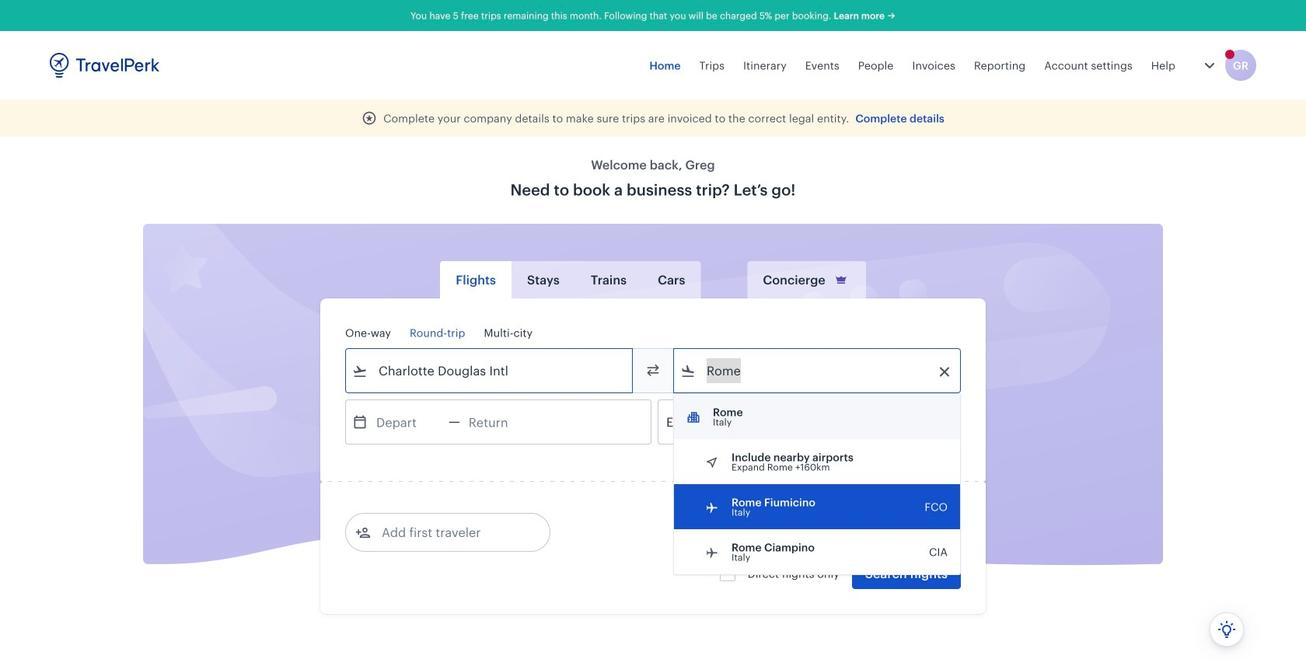 Task type: describe. For each thing, give the bounding box(es) containing it.
From search field
[[368, 358, 612, 383]]

Depart text field
[[368, 400, 449, 444]]

Add first traveler search field
[[371, 520, 533, 545]]

Return text field
[[460, 400, 541, 444]]



Task type: locate. For each thing, give the bounding box(es) containing it.
To search field
[[696, 358, 940, 383]]



